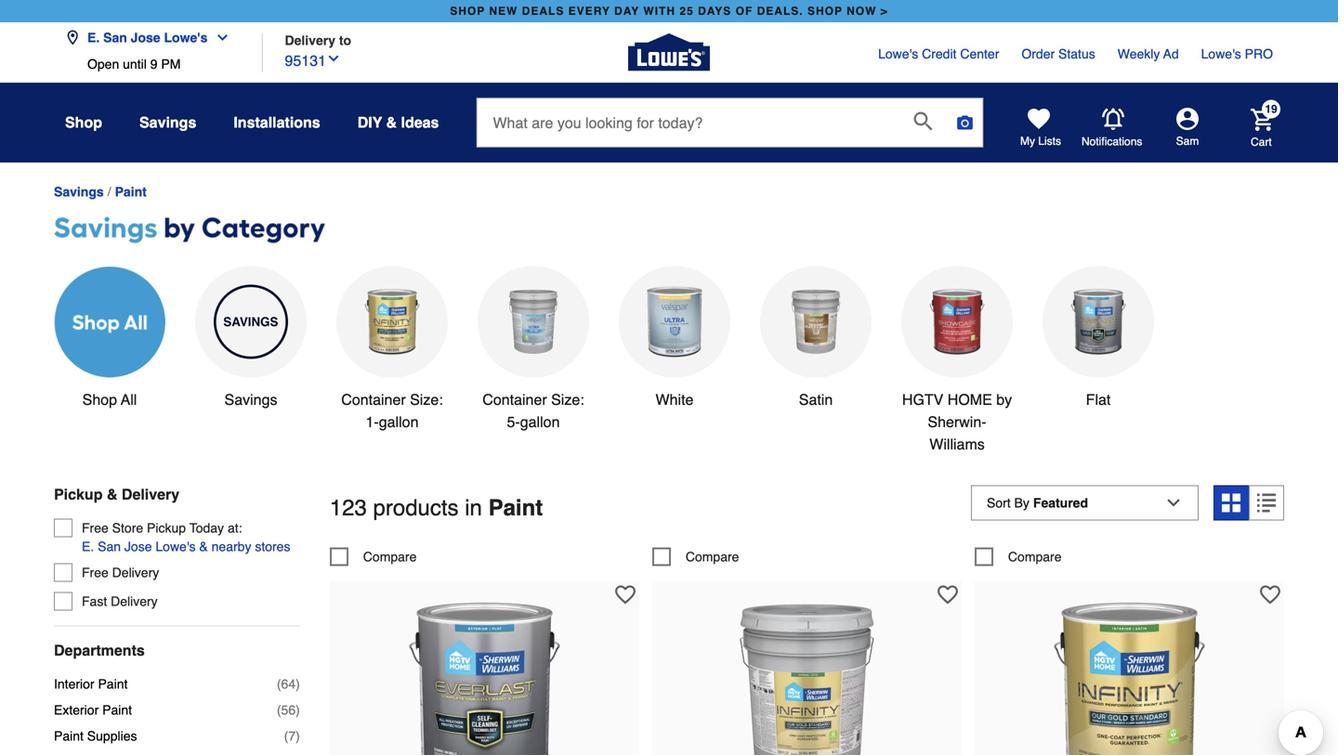 Task type: describe. For each thing, give the bounding box(es) containing it.
exterior
[[54, 703, 99, 718]]

( for 56
[[277, 703, 281, 718]]

interior paint
[[54, 677, 128, 692]]

savings sheen flat image
[[1062, 285, 1136, 359]]

container size: 5-gallon button
[[478, 266, 589, 434]]

pickup & delivery
[[54, 486, 180, 503]]

lowe's inside button
[[164, 30, 208, 45]]

paint down exterior
[[54, 729, 84, 744]]

1 horizontal spatial savings
[[139, 114, 196, 131]]

123
[[330, 496, 367, 521]]

) for ( 64 )
[[296, 677, 300, 692]]

my lists link
[[1021, 108, 1062, 149]]

exterior paint
[[54, 703, 132, 718]]

satin
[[799, 391, 833, 409]]

hgtv home by sherwin- williams
[[903, 391, 1013, 453]]

delivery up 95131 on the left top of the page
[[285, 33, 336, 48]]

savings container size 1-gallon image
[[355, 285, 430, 359]]

gallon for 5-
[[520, 414, 560, 431]]

until
[[123, 57, 147, 72]]

jose for e. san jose lowe's & nearby stores
[[124, 540, 152, 555]]

( 56 )
[[277, 703, 300, 718]]

list view image
[[1258, 494, 1276, 513]]

store
[[112, 521, 143, 536]]

savings inside button
[[225, 391, 277, 409]]

lowe's pro
[[1202, 46, 1274, 61]]

e. san jose lowe's
[[87, 30, 208, 45]]

( for 64
[[277, 677, 281, 692]]

5005508285 element
[[975, 548, 1062, 566]]

satin button
[[760, 266, 872, 411]]

delivery down free delivery
[[111, 595, 158, 609]]

hgtv
[[903, 391, 944, 409]]

of
[[736, 5, 753, 18]]

19
[[1266, 103, 1278, 116]]

64
[[281, 677, 296, 692]]

hgtv home by sherwin-williams infinity satin ultra white tintable latex interior paint + primer (1-gallon) image
[[1028, 591, 1232, 756]]

shop new deals every day with 25 days of deals. shop now > link
[[446, 0, 892, 22]]

new
[[489, 5, 518, 18]]

56
[[281, 703, 296, 718]]

savings / paint
[[54, 184, 147, 199]]

paint up exterior paint
[[98, 677, 128, 692]]

chevron down image inside e. san jose lowe's button
[[208, 30, 230, 45]]

>
[[881, 5, 889, 18]]

status
[[1059, 46, 1096, 61]]

heart outline image
[[938, 585, 958, 605]]

pro
[[1245, 46, 1274, 61]]

size: for container size: 5-gallon
[[551, 391, 584, 409]]

shop new deals every day with 25 days of deals. shop now >
[[450, 5, 889, 18]]

free for free delivery
[[82, 566, 109, 581]]

gallon for 1-
[[379, 414, 419, 431]]

0 horizontal spatial pickup
[[54, 486, 103, 503]]

container for 5-
[[483, 391, 547, 409]]

location image
[[65, 30, 80, 45]]

hgtv home by sherwin- williams button
[[902, 266, 1013, 456]]

savings button for shop button
[[139, 106, 196, 139]]

san for e. san jose lowe's
[[103, 30, 127, 45]]

by
[[997, 391, 1013, 409]]

5005916541 element
[[330, 548, 417, 566]]

savings inside savings / paint
[[54, 184, 104, 199]]

2 shop from the left
[[808, 5, 843, 18]]

ad
[[1164, 46, 1179, 61]]

25
[[680, 5, 694, 18]]

lowe's left credit
[[879, 46, 919, 61]]

savings sheen satin image
[[779, 285, 853, 359]]

installations
[[234, 114, 320, 131]]

container for 1-
[[341, 391, 406, 409]]

departments
[[54, 642, 145, 660]]

5005509555 element
[[653, 548, 740, 566]]

lowe's pro link
[[1202, 45, 1274, 63]]

shop button
[[65, 106, 102, 139]]

lowe's home improvement notification center image
[[1103, 108, 1125, 130]]

sam button
[[1144, 108, 1233, 149]]

e. san jose lowe's & nearby stores
[[82, 540, 290, 555]]

delivery to
[[285, 33, 352, 48]]

at:
[[228, 521, 242, 536]]

order status link
[[1022, 45, 1096, 63]]

shop all
[[82, 391, 137, 409]]

compare for 5005916541 element
[[363, 550, 417, 565]]

every
[[569, 5, 611, 18]]

paint link
[[115, 184, 147, 199]]

fast
[[82, 595, 107, 609]]

savings link
[[54, 184, 104, 199]]

free for free store pickup today at:
[[82, 521, 109, 536]]

lowe's credit center
[[879, 46, 1000, 61]]

credit
[[922, 46, 957, 61]]

supplies
[[87, 729, 137, 744]]

2 heart outline image from the left
[[1261, 585, 1281, 605]]

lowe's inside "link"
[[1202, 46, 1242, 61]]

white
[[656, 391, 694, 409]]

95131 button
[[285, 48, 341, 72]]

e. for e. san jose lowe's & nearby stores
[[82, 540, 94, 555]]

chevron down image inside the "95131" button
[[326, 51, 341, 66]]

paint right in
[[489, 496, 543, 521]]

cart
[[1251, 136, 1272, 149]]

diy & ideas button
[[358, 106, 439, 139]]

size: for container size: 1-gallon
[[410, 391, 443, 409]]

hgtv home by sherwin-williams infinity satin ultra white tintable latex interior paint + primer (5-gallon) image
[[705, 591, 910, 756]]

& for pickup
[[107, 486, 118, 503]]

with
[[644, 5, 676, 18]]

order status
[[1022, 46, 1096, 61]]

shop all button
[[54, 266, 165, 411]]

free delivery
[[82, 566, 159, 581]]

diy
[[358, 114, 382, 131]]

savings paint color family white image
[[638, 285, 712, 359]]

Search Query text field
[[477, 99, 899, 147]]

weekly ad link
[[1118, 45, 1179, 63]]

today
[[189, 521, 224, 536]]

flat
[[1086, 391, 1111, 409]]

shop for shop
[[65, 114, 102, 131]]

lowe's inside button
[[156, 540, 196, 555]]

williams
[[930, 436, 985, 453]]

to
[[339, 33, 352, 48]]



Task type: locate. For each thing, give the bounding box(es) containing it.
1 ) from the top
[[296, 677, 300, 692]]

lowe's home improvement lists image
[[1028, 108, 1051, 130]]

0 vertical spatial jose
[[131, 30, 160, 45]]

e. right location icon
[[87, 30, 100, 45]]

1 vertical spatial free
[[82, 566, 109, 581]]

heart outline image
[[615, 585, 636, 605], [1261, 585, 1281, 605]]

2 free from the top
[[82, 566, 109, 581]]

savings by category. image
[[54, 214, 1285, 248]]

0 vertical spatial savings
[[139, 114, 196, 131]]

lowe's down free store pickup today at:
[[156, 540, 196, 555]]

jose down store
[[124, 540, 152, 555]]

e. inside button
[[87, 30, 100, 45]]

/
[[108, 185, 111, 199]]

size: down the "savings container size 5-gallon" image
[[551, 391, 584, 409]]

0 vertical spatial &
[[386, 114, 397, 131]]

paint right /
[[115, 184, 147, 199]]

lists
[[1039, 135, 1062, 148]]

sam
[[1177, 135, 1200, 148]]

sherwin-
[[928, 414, 987, 431]]

pickup up free delivery
[[54, 486, 103, 503]]

paint inside savings / paint
[[115, 184, 147, 199]]

san inside button
[[103, 30, 127, 45]]

1 horizontal spatial container
[[483, 391, 547, 409]]

1 horizontal spatial shop
[[808, 5, 843, 18]]

hgtv home by sherwin-williams flat ultra white enamel tintable latex exterior paint + primer (1-gallon) image
[[382, 591, 587, 756]]

compare for 5005508285 element
[[1009, 550, 1062, 565]]

deals
[[522, 5, 565, 18]]

jose
[[131, 30, 160, 45], [124, 540, 152, 555]]

fast delivery
[[82, 595, 158, 609]]

order
[[1022, 46, 1055, 61]]

( down the ( 64 )
[[277, 703, 281, 718]]

deals.
[[757, 5, 804, 18]]

open
[[87, 57, 119, 72]]

2 horizontal spatial compare
[[1009, 550, 1062, 565]]

2 vertical spatial (
[[284, 729, 289, 744]]

shop inside button
[[82, 391, 117, 409]]

savings button for shop all button
[[195, 266, 307, 411]]

0 horizontal spatial chevron down image
[[208, 30, 230, 45]]

) for ( 56 )
[[296, 703, 300, 718]]

all
[[121, 391, 137, 409]]

) for ( 7 )
[[296, 729, 300, 744]]

& down 'today'
[[199, 540, 208, 555]]

shop all image
[[54, 266, 165, 378]]

shop left 'now' at the right of the page
[[808, 5, 843, 18]]

products
[[373, 496, 459, 521]]

) up "( 7 )"
[[296, 703, 300, 718]]

nearby
[[212, 540, 251, 555]]

compare inside 5005916541 element
[[363, 550, 417, 565]]

1 gallon from the left
[[379, 414, 419, 431]]

e. inside button
[[82, 540, 94, 555]]

( for 7
[[284, 729, 289, 744]]

compare for 5005509555 element
[[686, 550, 740, 565]]

1 horizontal spatial &
[[199, 540, 208, 555]]

installations button
[[234, 106, 320, 139]]

gallon
[[379, 414, 419, 431], [520, 414, 560, 431]]

1 vertical spatial (
[[277, 703, 281, 718]]

savings container size 5-gallon image
[[496, 285, 571, 359]]

0 vertical spatial pickup
[[54, 486, 103, 503]]

compare inside 5005509555 element
[[686, 550, 740, 565]]

shop
[[65, 114, 102, 131], [82, 391, 117, 409]]

size:
[[410, 391, 443, 409], [551, 391, 584, 409]]

1 vertical spatial pickup
[[147, 521, 186, 536]]

chevron down image
[[208, 30, 230, 45], [326, 51, 341, 66]]

container size: 5-gallon
[[483, 391, 584, 431]]

) up 56
[[296, 677, 300, 692]]

notifications
[[1082, 135, 1143, 148]]

san down store
[[98, 540, 121, 555]]

weekly
[[1118, 46, 1161, 61]]

1 vertical spatial chevron down image
[[326, 51, 341, 66]]

jose up 9
[[131, 30, 160, 45]]

2 vertical spatial )
[[296, 729, 300, 744]]

& right diy
[[386, 114, 397, 131]]

0 horizontal spatial savings
[[54, 184, 104, 199]]

container up "1-"
[[341, 391, 406, 409]]

pickup up e. san jose lowe's & nearby stores
[[147, 521, 186, 536]]

lowe's left pro
[[1202, 46, 1242, 61]]

( 64 )
[[277, 677, 300, 692]]

3 ) from the top
[[296, 729, 300, 744]]

gallon inside container size: 5-gallon
[[520, 414, 560, 431]]

departments element
[[54, 642, 300, 661]]

123 products in paint
[[330, 496, 543, 521]]

e. san jose lowe's & nearby stores button
[[82, 538, 290, 556]]

flat button
[[1043, 266, 1155, 411]]

0 vertical spatial savings button
[[139, 106, 196, 139]]

0 vertical spatial e.
[[87, 30, 100, 45]]

day
[[615, 5, 640, 18]]

san up open
[[103, 30, 127, 45]]

lowe's credit center link
[[879, 45, 1000, 63]]

1 vertical spatial )
[[296, 703, 300, 718]]

(
[[277, 677, 281, 692], [277, 703, 281, 718], [284, 729, 289, 744]]

paint supplies
[[54, 729, 137, 744]]

0 vertical spatial (
[[277, 677, 281, 692]]

compare
[[363, 550, 417, 565], [686, 550, 740, 565], [1009, 550, 1062, 565]]

savings brand hgtv home by sherwin-williams image
[[920, 285, 995, 359]]

0 horizontal spatial shop
[[450, 5, 485, 18]]

delivery up free store pickup today at:
[[122, 486, 180, 503]]

0 horizontal spatial &
[[107, 486, 118, 503]]

& inside button
[[199, 540, 208, 555]]

paint up supplies
[[102, 703, 132, 718]]

0 vertical spatial free
[[82, 521, 109, 536]]

0 vertical spatial shop
[[65, 114, 102, 131]]

1 horizontal spatial size:
[[551, 391, 584, 409]]

1 vertical spatial savings
[[54, 184, 104, 199]]

3 compare from the left
[[1009, 550, 1062, 565]]

1 shop from the left
[[450, 5, 485, 18]]

1 heart outline image from the left
[[615, 585, 636, 605]]

free left store
[[82, 521, 109, 536]]

2 ) from the top
[[296, 703, 300, 718]]

savings special offers savings image
[[214, 285, 288, 359]]

my lists
[[1021, 135, 1062, 148]]

1 horizontal spatial gallon
[[520, 414, 560, 431]]

1 vertical spatial &
[[107, 486, 118, 503]]

savings down pm
[[139, 114, 196, 131]]

2 horizontal spatial &
[[386, 114, 397, 131]]

days
[[698, 5, 732, 18]]

1 compare from the left
[[363, 550, 417, 565]]

2 vertical spatial savings
[[225, 391, 277, 409]]

0 horizontal spatial container
[[341, 391, 406, 409]]

lowe's up pm
[[164, 30, 208, 45]]

jose inside button
[[124, 540, 152, 555]]

1 horizontal spatial heart outline image
[[1261, 585, 1281, 605]]

& up store
[[107, 486, 118, 503]]

lowe's home improvement logo image
[[628, 12, 710, 93]]

savings down savings special offers savings image
[[225, 391, 277, 409]]

lowe's home improvement cart image
[[1251, 109, 1274, 131]]

savings button
[[139, 106, 196, 139], [195, 266, 307, 411]]

stores
[[255, 540, 290, 555]]

camera image
[[956, 113, 975, 132]]

0 vertical spatial )
[[296, 677, 300, 692]]

95131
[[285, 52, 326, 69]]

( 7 )
[[284, 729, 300, 744]]

1 horizontal spatial compare
[[686, 550, 740, 565]]

shop
[[450, 5, 485, 18], [808, 5, 843, 18]]

&
[[386, 114, 397, 131], [107, 486, 118, 503], [199, 540, 208, 555]]

pm
[[161, 57, 181, 72]]

0 horizontal spatial compare
[[363, 550, 417, 565]]

0 vertical spatial chevron down image
[[208, 30, 230, 45]]

container inside container size: 5-gallon
[[483, 391, 547, 409]]

& for diy
[[386, 114, 397, 131]]

2 vertical spatial &
[[199, 540, 208, 555]]

savings left /
[[54, 184, 104, 199]]

ideas
[[401, 114, 439, 131]]

)
[[296, 677, 300, 692], [296, 703, 300, 718], [296, 729, 300, 744]]

in
[[465, 496, 482, 521]]

1-
[[366, 414, 379, 431]]

1 vertical spatial savings button
[[195, 266, 307, 411]]

size: down savings container size 1-gallon image
[[410, 391, 443, 409]]

compare inside 5005508285 element
[[1009, 550, 1062, 565]]

san for e. san jose lowe's & nearby stores
[[98, 540, 121, 555]]

1 vertical spatial shop
[[82, 391, 117, 409]]

container size: 1-gallon button
[[337, 266, 448, 434]]

2 compare from the left
[[686, 550, 740, 565]]

home
[[948, 391, 993, 409]]

grid view image
[[1223, 494, 1241, 513]]

now
[[847, 5, 877, 18]]

jose inside button
[[131, 30, 160, 45]]

interior
[[54, 677, 94, 692]]

shop left new
[[450, 5, 485, 18]]

paint
[[115, 184, 147, 199], [489, 496, 543, 521], [98, 677, 128, 692], [102, 703, 132, 718], [54, 729, 84, 744]]

e. up free delivery
[[82, 540, 94, 555]]

1 vertical spatial san
[[98, 540, 121, 555]]

1 horizontal spatial chevron down image
[[326, 51, 341, 66]]

0 horizontal spatial heart outline image
[[615, 585, 636, 605]]

2 size: from the left
[[551, 391, 584, 409]]

savings
[[139, 114, 196, 131], [54, 184, 104, 199], [225, 391, 277, 409]]

delivery up fast delivery
[[112, 566, 159, 581]]

1 vertical spatial e.
[[82, 540, 94, 555]]

1 size: from the left
[[410, 391, 443, 409]]

shop left all at the bottom left of page
[[82, 391, 117, 409]]

e. for e. san jose lowe's
[[87, 30, 100, 45]]

2 gallon from the left
[[520, 414, 560, 431]]

size: inside container size: 1-gallon
[[410, 391, 443, 409]]

0 vertical spatial san
[[103, 30, 127, 45]]

5-
[[507, 414, 520, 431]]

size: inside container size: 5-gallon
[[551, 391, 584, 409]]

shop for shop all
[[82, 391, 117, 409]]

center
[[961, 46, 1000, 61]]

white button
[[619, 266, 731, 411]]

san inside button
[[98, 540, 121, 555]]

1 free from the top
[[82, 521, 109, 536]]

( down 56
[[284, 729, 289, 744]]

2 horizontal spatial savings
[[225, 391, 277, 409]]

open until 9 pm
[[87, 57, 181, 72]]

delivery
[[285, 33, 336, 48], [122, 486, 180, 503], [112, 566, 159, 581], [111, 595, 158, 609]]

) down 56
[[296, 729, 300, 744]]

1 vertical spatial jose
[[124, 540, 152, 555]]

& inside button
[[386, 114, 397, 131]]

container up 5-
[[483, 391, 547, 409]]

free up the fast
[[82, 566, 109, 581]]

search image
[[914, 112, 933, 130]]

( up 56
[[277, 677, 281, 692]]

diy & ideas
[[358, 114, 439, 131]]

container size: 1-gallon
[[341, 391, 443, 431]]

shop down open
[[65, 114, 102, 131]]

1 horizontal spatial pickup
[[147, 521, 186, 536]]

2 container from the left
[[483, 391, 547, 409]]

gallon inside container size: 1-gallon
[[379, 414, 419, 431]]

container inside container size: 1-gallon
[[341, 391, 406, 409]]

None search field
[[476, 98, 984, 165]]

my
[[1021, 135, 1036, 148]]

0 horizontal spatial size:
[[410, 391, 443, 409]]

pickup
[[54, 486, 103, 503], [147, 521, 186, 536]]

free store pickup today at:
[[82, 521, 242, 536]]

jose for e. san jose lowe's
[[131, 30, 160, 45]]

e. san jose lowe's button
[[65, 19, 237, 57]]

1 container from the left
[[341, 391, 406, 409]]

0 horizontal spatial gallon
[[379, 414, 419, 431]]

9
[[150, 57, 158, 72]]



Task type: vqa. For each thing, say whether or not it's contained in the screenshot.
F E E D B A C K
no



